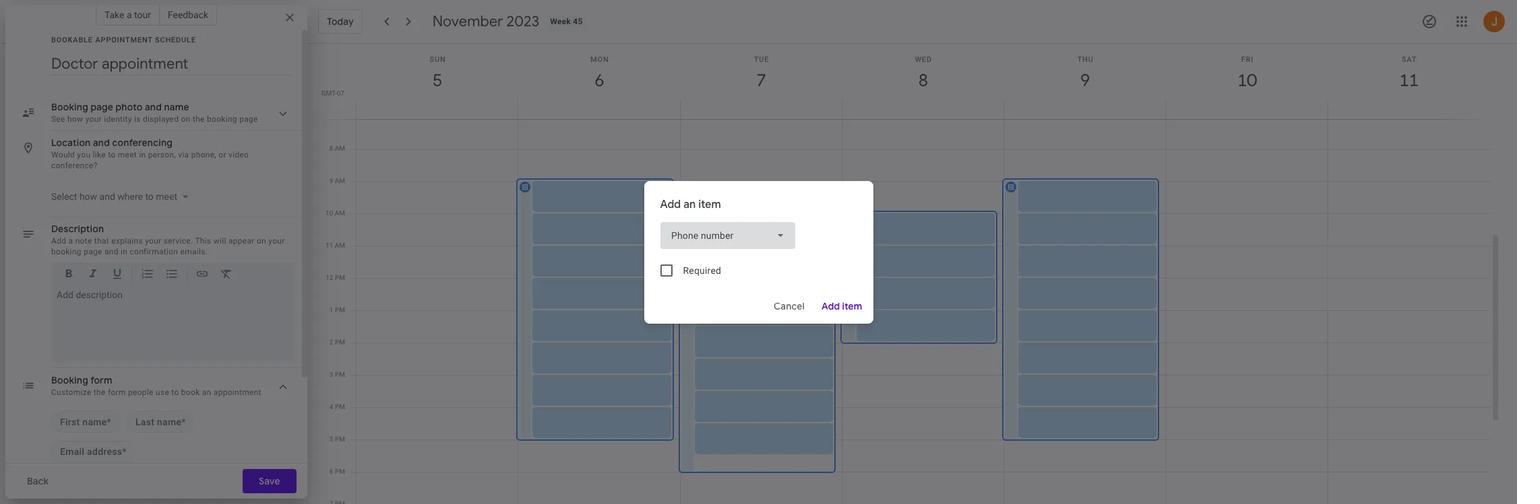 Task type: vqa. For each thing, say whether or not it's contained in the screenshot.
"tree"
no



Task type: locate. For each thing, give the bounding box(es) containing it.
item inside add item button
[[843, 300, 863, 312]]

3 am from the top
[[335, 177, 345, 185]]

feedback
[[168, 9, 208, 20]]

appear
[[229, 237, 255, 246]]

None field
[[660, 222, 795, 249]]

in down conferencing
[[139, 150, 146, 160]]

0 vertical spatial item
[[699, 198, 721, 211]]

4 pm from the top
[[335, 371, 345, 379]]

or
[[219, 150, 226, 160]]

an up 'required'
[[684, 198, 696, 211]]

emails.
[[180, 247, 208, 257]]

1 horizontal spatial add
[[660, 198, 681, 211]]

0 horizontal spatial a
[[68, 237, 73, 246]]

name
[[82, 417, 107, 428], [157, 417, 182, 428]]

your right on
[[269, 237, 285, 246]]

9
[[329, 177, 333, 185]]

explains
[[111, 237, 143, 246]]

bookable appointment schedule
[[51, 36, 196, 44]]

4 am from the top
[[335, 210, 345, 217]]

5 pm from the top
[[335, 404, 345, 411]]

0 horizontal spatial name
[[82, 417, 107, 428]]

0 vertical spatial and
[[93, 137, 110, 149]]

add an item
[[660, 198, 721, 211]]

pm for 5 pm
[[335, 436, 345, 444]]

Description text field
[[57, 290, 289, 357]]

1 horizontal spatial name
[[157, 417, 182, 428]]

form up the at bottom
[[90, 375, 112, 387]]

an inside dialog
[[684, 198, 696, 211]]

0 horizontal spatial add
[[51, 237, 66, 246]]

item up 'required'
[[699, 198, 721, 211]]

3 pm from the top
[[335, 339, 345, 347]]

and down the that
[[104, 247, 119, 257]]

5 am from the top
[[335, 242, 345, 249]]

1 pm from the top
[[335, 274, 345, 282]]

name right first
[[82, 417, 107, 428]]

use
[[156, 388, 169, 398]]

*
[[107, 417, 111, 428], [182, 417, 186, 428], [122, 447, 127, 458]]

gmt-07
[[321, 90, 345, 97]]

pm right 12
[[335, 274, 345, 282]]

pm right 6 at the bottom left of the page
[[335, 469, 345, 476]]

tour
[[134, 9, 151, 20]]

column header
[[356, 44, 519, 119], [518, 44, 681, 119], [680, 44, 843, 119], [842, 44, 1005, 119], [1004, 44, 1167, 119], [1166, 44, 1329, 119], [1328, 44, 1491, 119]]

pm right 3
[[335, 371, 345, 379]]

last
[[135, 417, 155, 428]]

list item containing last name
[[127, 412, 195, 434]]

2
[[330, 339, 333, 347]]

list item containing email address
[[51, 442, 135, 463]]

7 pm from the top
[[335, 469, 345, 476]]

an
[[684, 198, 696, 211], [202, 388, 211, 398]]

to right like
[[108, 150, 116, 160]]

bulleted list image
[[165, 268, 179, 283]]

am for 9 am
[[335, 177, 345, 185]]

am
[[335, 113, 345, 120], [335, 145, 345, 152], [335, 177, 345, 185], [335, 210, 345, 217], [335, 242, 345, 249]]

today
[[327, 16, 354, 28]]

last name *
[[135, 417, 186, 428]]

6 column header from the left
[[1166, 44, 1329, 119]]

0 vertical spatial in
[[139, 150, 146, 160]]

and
[[93, 137, 110, 149], [104, 247, 119, 257]]

gmt-
[[321, 90, 337, 97]]

pm for 1 pm
[[335, 307, 345, 314]]

page
[[84, 247, 102, 257]]

pm right 1 on the bottom of the page
[[335, 307, 345, 314]]

in inside description add a note that explains your service. this will appear on your booking page and in confirmation emails.
[[121, 247, 128, 257]]

location and conferencing would you like to meet in person, via phone, or video conference?
[[51, 137, 249, 171]]

0 vertical spatial a
[[127, 9, 132, 20]]

8 am
[[329, 145, 345, 152]]

5 column header from the left
[[1004, 44, 1167, 119]]

none field inside add an item dialog
[[660, 222, 795, 249]]

item
[[699, 198, 721, 211], [843, 300, 863, 312]]

to right use
[[171, 388, 179, 398]]

8
[[329, 145, 333, 152]]

2 pm
[[330, 339, 345, 347]]

7 column header from the left
[[1328, 44, 1491, 119]]

am right 10
[[335, 210, 345, 217]]

pm for 6 pm
[[335, 469, 345, 476]]

4 pm
[[330, 404, 345, 411]]

in
[[139, 150, 146, 160], [121, 247, 128, 257]]

take a tour button
[[96, 4, 160, 26]]

a left tour
[[127, 9, 132, 20]]

12 pm
[[326, 274, 345, 282]]

to
[[108, 150, 116, 160], [171, 388, 179, 398]]

your up confirmation
[[145, 237, 161, 246]]

0 horizontal spatial in
[[121, 247, 128, 257]]

2 am from the top
[[335, 145, 345, 152]]

italic image
[[86, 268, 100, 283]]

form right the at bottom
[[108, 388, 126, 398]]

and inside location and conferencing would you like to meet in person, via phone, or video conference?
[[93, 137, 110, 149]]

list item down first name *
[[51, 442, 135, 463]]

required
[[683, 265, 721, 276]]

1 vertical spatial an
[[202, 388, 211, 398]]

a
[[127, 9, 132, 20], [68, 237, 73, 246]]

2 horizontal spatial add
[[822, 300, 840, 312]]

07
[[337, 90, 345, 97]]

pm
[[335, 274, 345, 282], [335, 307, 345, 314], [335, 339, 345, 347], [335, 371, 345, 379], [335, 404, 345, 411], [335, 436, 345, 444], [335, 469, 345, 476]]

today button
[[318, 9, 363, 34]]

an inside booking form customize the form people use to book an appointment
[[202, 388, 211, 398]]

2 name from the left
[[157, 417, 182, 428]]

a up the booking
[[68, 237, 73, 246]]

6 pm from the top
[[335, 436, 345, 444]]

add for add an item
[[660, 198, 681, 211]]

conference?
[[51, 161, 98, 171]]

am right 7
[[335, 113, 345, 120]]

list item up email address *
[[51, 412, 120, 434]]

1 vertical spatial form
[[108, 388, 126, 398]]

0 vertical spatial to
[[108, 150, 116, 160]]

bold image
[[62, 268, 76, 283]]

pm right the 5
[[335, 436, 345, 444]]

take a tour
[[104, 9, 151, 20]]

via
[[178, 150, 189, 160]]

pm right 2
[[335, 339, 345, 347]]

will
[[214, 237, 226, 246]]

confirmation
[[130, 247, 178, 257]]

list item
[[51, 412, 120, 434], [127, 412, 195, 434], [51, 442, 135, 463]]

1 name from the left
[[82, 417, 107, 428]]

email
[[60, 447, 84, 458]]

1 horizontal spatial a
[[127, 9, 132, 20]]

0 horizontal spatial to
[[108, 150, 116, 160]]

in down 'explains'
[[121, 247, 128, 257]]

remove formatting image
[[220, 268, 233, 283]]

2 pm from the top
[[335, 307, 345, 314]]

1 horizontal spatial *
[[122, 447, 127, 458]]

1 vertical spatial in
[[121, 247, 128, 257]]

conferencing
[[112, 137, 173, 149]]

1 vertical spatial item
[[843, 300, 863, 312]]

to inside booking form customize the form people use to book an appointment
[[171, 388, 179, 398]]

item right cancel button
[[843, 300, 863, 312]]

add
[[660, 198, 681, 211], [51, 237, 66, 246], [822, 300, 840, 312]]

0 vertical spatial add
[[660, 198, 681, 211]]

am right 9
[[335, 177, 345, 185]]

0 horizontal spatial *
[[107, 417, 111, 428]]

1 am from the top
[[335, 113, 345, 120]]

1 horizontal spatial item
[[843, 300, 863, 312]]

am for 8 am
[[335, 145, 345, 152]]

booking form customize the form people use to book an appointment
[[51, 375, 261, 398]]

4 column header from the left
[[842, 44, 1005, 119]]

form
[[90, 375, 112, 387], [108, 388, 126, 398]]

* for last name
[[182, 417, 186, 428]]

appointment
[[95, 36, 153, 44]]

people
[[128, 388, 154, 398]]

1 vertical spatial to
[[171, 388, 179, 398]]

am for 11 am
[[335, 242, 345, 249]]

0 vertical spatial an
[[684, 198, 696, 211]]

am right 11
[[335, 242, 345, 249]]

on
[[257, 237, 266, 246]]

you
[[77, 150, 91, 160]]

an right the book
[[202, 388, 211, 398]]

12
[[326, 274, 333, 282]]

grid
[[313, 44, 1501, 505]]

1 column header from the left
[[356, 44, 519, 119]]

service.
[[164, 237, 193, 246]]

2 vertical spatial add
[[822, 300, 840, 312]]

to inside location and conferencing would you like to meet in person, via phone, or video conference?
[[108, 150, 116, 160]]

1 vertical spatial and
[[104, 247, 119, 257]]

week
[[550, 17, 571, 26]]

1 horizontal spatial your
[[269, 237, 285, 246]]

1 horizontal spatial an
[[684, 198, 696, 211]]

0 horizontal spatial an
[[202, 388, 211, 398]]

1 horizontal spatial in
[[139, 150, 146, 160]]

1 vertical spatial a
[[68, 237, 73, 246]]

am right 8
[[335, 145, 345, 152]]

your
[[145, 237, 161, 246], [269, 237, 285, 246]]

0 horizontal spatial your
[[145, 237, 161, 246]]

name right last
[[157, 417, 182, 428]]

pm right 4
[[335, 404, 345, 411]]

list item down use
[[127, 412, 195, 434]]

and up like
[[93, 137, 110, 149]]

1 horizontal spatial to
[[171, 388, 179, 398]]

book
[[181, 388, 200, 398]]

1 vertical spatial add
[[51, 237, 66, 246]]

add inside description add a note that explains your service. this will appear on your booking page and in confirmation emails.
[[51, 237, 66, 246]]

add inside button
[[822, 300, 840, 312]]

formatting options toolbar
[[51, 263, 294, 291]]

2 horizontal spatial *
[[182, 417, 186, 428]]



Task type: describe. For each thing, give the bounding box(es) containing it.
pm for 2 pm
[[335, 339, 345, 347]]

cancel button
[[768, 290, 811, 323]]

customize
[[51, 388, 91, 398]]

phone,
[[191, 150, 216, 160]]

video
[[229, 150, 249, 160]]

back
[[27, 476, 49, 488]]

pm for 3 pm
[[335, 371, 345, 379]]

3
[[330, 371, 333, 379]]

description
[[51, 223, 104, 235]]

cancel
[[774, 300, 805, 312]]

* for first name
[[107, 417, 111, 428]]

6 pm
[[330, 469, 345, 476]]

11
[[326, 242, 333, 249]]

meet
[[118, 150, 137, 160]]

2023
[[507, 12, 540, 31]]

november 2023
[[433, 12, 540, 31]]

insert link image
[[196, 268, 209, 283]]

3 pm
[[330, 371, 345, 379]]

like
[[93, 150, 106, 160]]

note
[[75, 237, 92, 246]]

2 column header from the left
[[518, 44, 681, 119]]

10
[[326, 210, 333, 217]]

pm for 12 pm
[[335, 274, 345, 282]]

first
[[60, 417, 80, 428]]

week 45
[[550, 17, 583, 26]]

add item button
[[817, 290, 868, 323]]

add an item dialog
[[644, 181, 873, 324]]

5 pm
[[330, 436, 345, 444]]

* for email address
[[122, 447, 127, 458]]

7
[[329, 113, 333, 120]]

and inside description add a note that explains your service. this will appear on your booking page and in confirmation emails.
[[104, 247, 119, 257]]

list item containing first name
[[51, 412, 120, 434]]

1 your from the left
[[145, 237, 161, 246]]

Add title text field
[[51, 54, 291, 74]]

back button
[[16, 470, 59, 494]]

7 am
[[329, 113, 345, 120]]

booking
[[51, 247, 81, 257]]

in inside location and conferencing would you like to meet in person, via phone, or video conference?
[[139, 150, 146, 160]]

appointment
[[214, 388, 261, 398]]

name for first name
[[82, 417, 107, 428]]

address
[[87, 447, 122, 458]]

9 am
[[329, 177, 345, 185]]

bookable
[[51, 36, 93, 44]]

a inside button
[[127, 9, 132, 20]]

45
[[573, 17, 583, 26]]

2 your from the left
[[269, 237, 285, 246]]

6
[[330, 469, 333, 476]]

10 am
[[326, 210, 345, 217]]

am for 10 am
[[335, 210, 345, 217]]

add item
[[822, 300, 863, 312]]

grid containing gmt-07
[[313, 44, 1501, 505]]

pm for 4 pm
[[335, 404, 345, 411]]

schedule
[[155, 36, 196, 44]]

5
[[330, 436, 333, 444]]

underline image
[[111, 268, 124, 283]]

name for last name
[[157, 417, 182, 428]]

0 vertical spatial form
[[90, 375, 112, 387]]

0 horizontal spatial item
[[699, 198, 721, 211]]

november
[[433, 12, 503, 31]]

1
[[330, 307, 333, 314]]

booking
[[51, 375, 88, 387]]

add for add item
[[822, 300, 840, 312]]

that
[[94, 237, 109, 246]]

1 pm
[[330, 307, 345, 314]]

the
[[94, 388, 106, 398]]

numbered list image
[[141, 268, 154, 283]]

am for 7 am
[[335, 113, 345, 120]]

11 am
[[326, 242, 345, 249]]

4
[[330, 404, 333, 411]]

feedback button
[[160, 4, 217, 26]]

take
[[104, 9, 124, 20]]

this
[[195, 237, 211, 246]]

would
[[51, 150, 75, 160]]

description add a note that explains your service. this will appear on your booking page and in confirmation emails.
[[51, 223, 285, 257]]

person,
[[148, 150, 176, 160]]

a inside description add a note that explains your service. this will appear on your booking page and in confirmation emails.
[[68, 237, 73, 246]]

location
[[51, 137, 91, 149]]

first name *
[[60, 417, 111, 428]]

3 column header from the left
[[680, 44, 843, 119]]

email address *
[[60, 447, 127, 458]]



